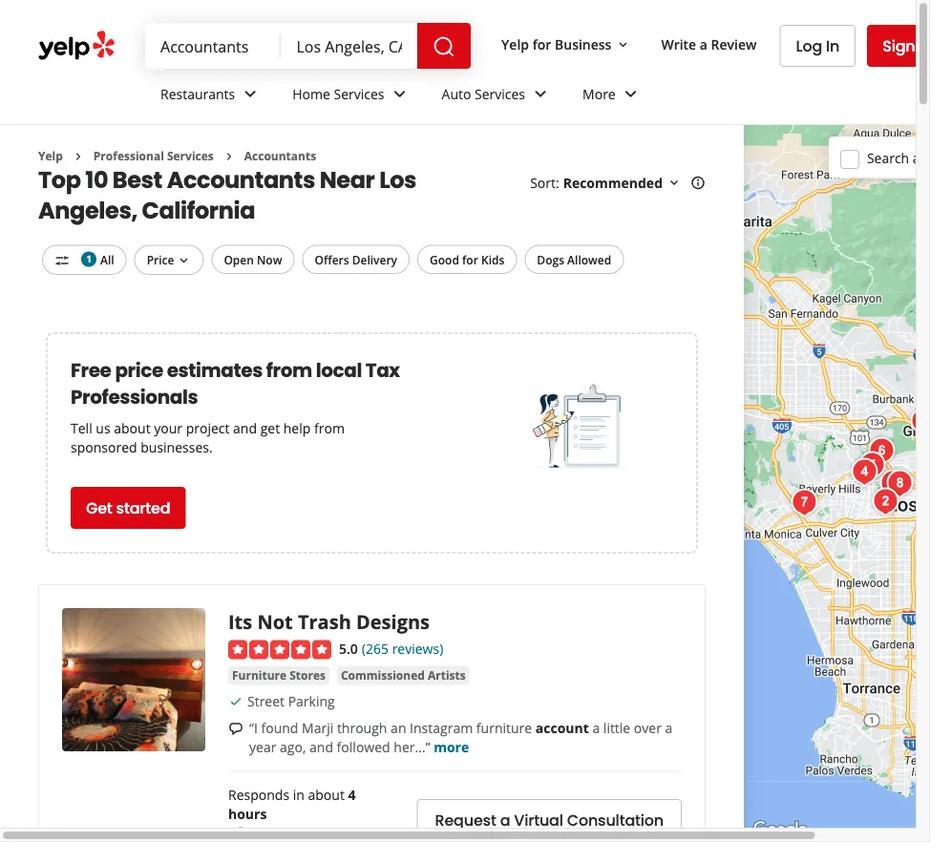 Task type: describe. For each thing, give the bounding box(es) containing it.
local
[[316, 357, 362, 384]]

dogs
[[537, 252, 564, 267]]

marji
[[302, 719, 334, 737]]

reviews)
[[392, 640, 443, 658]]

dogs allowed
[[537, 252, 611, 267]]

businesses.
[[141, 438, 213, 456]]

now
[[257, 252, 282, 267]]

24 chevron down v2 image for restaurants
[[239, 83, 262, 105]]

recently
[[289, 825, 332, 841]]

16 chevron down v2 image for price
[[176, 253, 191, 268]]

year
[[249, 738, 276, 756]]

surfas culinary district image
[[867, 483, 905, 521]]

a inside 8 locals recently requested a consultation
[[228, 842, 235, 842]]

more link
[[434, 738, 469, 756]]

auto services link
[[426, 69, 567, 124]]

chefs' toys image
[[785, 484, 824, 522]]

best
[[112, 164, 162, 196]]

spectrum image
[[863, 432, 901, 470]]

16 chevron right v2 image for accountants
[[221, 149, 237, 164]]

price
[[115, 357, 163, 384]]

for for yelp
[[533, 35, 551, 53]]

help
[[283, 419, 311, 437]]

commissioned artists button
[[337, 666, 470, 685]]

angeles,
[[38, 194, 137, 226]]

home
[[292, 85, 330, 103]]

5.0 link
[[339, 638, 358, 658]]

at&t store - los angeles image
[[874, 465, 912, 503]]

through
[[337, 719, 387, 737]]

responds
[[228, 786, 289, 804]]

followed
[[337, 738, 390, 756]]

auto services
[[442, 85, 525, 103]]

16 chevron down v2 image for recommended
[[666, 175, 682, 191]]

free
[[71, 357, 111, 384]]

designs
[[356, 608, 430, 634]]

started
[[116, 497, 170, 519]]

log in
[[796, 35, 840, 57]]

open now
[[224, 252, 282, 267]]

8
[[246, 825, 253, 841]]

get
[[260, 419, 280, 437]]

near
[[320, 164, 375, 196]]

restaurants link
[[145, 69, 277, 124]]

auto
[[442, 85, 471, 103]]

consultation
[[567, 810, 664, 831]]

requested
[[335, 825, 389, 841]]

delivery
[[352, 252, 397, 267]]

dogs allowed button
[[525, 245, 624, 274]]

verizon image
[[881, 465, 919, 503]]

get started
[[86, 497, 170, 519]]

24 chevron down v2 image for home services
[[388, 83, 411, 105]]

its not trash designs image
[[62, 608, 205, 751]]

artists
[[428, 667, 466, 683]]

and inside a little over a year ago, and followed her..."
[[309, 738, 333, 756]]

the dish depot image
[[905, 402, 930, 441]]

about inside "free price estimates from local tax professionals tell us about your project and get help from sponsored businesses."
[[114, 419, 150, 437]]

project
[[186, 419, 230, 437]]

get
[[86, 497, 112, 519]]

more
[[434, 738, 469, 756]]

instagram
[[410, 719, 473, 737]]

search
[[867, 149, 909, 167]]

business
[[555, 35, 612, 53]]

yelp for business button
[[494, 27, 638, 61]]

a right the write
[[700, 35, 707, 53]]

sign up
[[883, 35, 930, 56]]

commissioned
[[341, 667, 425, 683]]

16 filter v2 image
[[54, 253, 70, 268]]

(265
[[362, 640, 389, 658]]

log in link
[[780, 25, 856, 67]]

sort:
[[530, 174, 559, 192]]

write a review link
[[654, 27, 764, 61]]

24 chevron down v2 image for more
[[619, 83, 642, 105]]

free price estimates from local tax professionals image
[[532, 379, 628, 474]]

price button
[[134, 245, 204, 275]]

professionals
[[71, 384, 198, 410]]

commissioned artists
[[341, 667, 466, 683]]

1 all
[[86, 252, 114, 267]]

not
[[257, 608, 293, 634]]

4 hours
[[228, 786, 356, 823]]

0 horizontal spatial from
[[266, 357, 312, 384]]

Find text field
[[160, 35, 266, 56]]

Near text field
[[297, 35, 402, 56]]

good
[[430, 252, 459, 267]]

tell
[[71, 419, 92, 437]]

good for kids
[[430, 252, 504, 267]]

none field near
[[297, 35, 402, 56]]

16 speech v2 image
[[228, 721, 243, 736]]

over
[[634, 719, 662, 737]]

top
[[38, 164, 81, 196]]

capital one café image
[[911, 395, 930, 433]]

locals
[[256, 825, 286, 841]]

home services link
[[277, 69, 426, 124]]

parking
[[288, 692, 335, 710]]

1 horizontal spatial from
[[314, 419, 345, 437]]

a left little
[[592, 719, 600, 737]]

tax
[[365, 357, 400, 384]]

5 star rating image
[[228, 640, 331, 659]]

sponsored
[[71, 438, 137, 456]]

1 vertical spatial about
[[308, 786, 345, 804]]

as
[[913, 149, 927, 167]]

4
[[348, 786, 356, 804]]



Task type: locate. For each thing, give the bounding box(es) containing it.
accountants inside top 10 best accountants near los angeles, california
[[167, 164, 315, 196]]

a left virtual
[[500, 810, 510, 831]]

professional services
[[93, 148, 214, 164]]

0 vertical spatial about
[[114, 419, 150, 437]]

filters group
[[38, 245, 628, 275]]

its not trash designs
[[228, 608, 430, 634]]

services right home
[[334, 85, 384, 103]]

16 checkmark v2 image
[[228, 694, 243, 709]]

in
[[826, 35, 840, 57]]

sign
[[883, 35, 915, 56]]

consultation
[[238, 842, 304, 842]]

services inside auto services link
[[475, 85, 525, 103]]

24 chevron down v2 image left 'auto'
[[388, 83, 411, 105]]

search image
[[433, 35, 456, 58]]

1 horizontal spatial for
[[533, 35, 551, 53]]

trash
[[298, 608, 351, 634]]

24 chevron down v2 image inside restaurants link
[[239, 83, 262, 105]]

for left business
[[533, 35, 551, 53]]

0 vertical spatial for
[[533, 35, 551, 53]]

0 vertical spatial 16 chevron down v2 image
[[666, 175, 682, 191]]

"i
[[249, 719, 258, 737]]

1 horizontal spatial 16 chevron right v2 image
[[221, 149, 237, 164]]

1 horizontal spatial services
[[334, 85, 384, 103]]

24 chevron down v2 image right more
[[619, 83, 642, 105]]

0 vertical spatial from
[[266, 357, 312, 384]]

street parking
[[247, 692, 335, 710]]

more link
[[567, 69, 658, 124]]

professional services link
[[93, 148, 214, 164]]

0 horizontal spatial 16 chevron right v2 image
[[71, 149, 86, 164]]

request a virtual consultation
[[435, 810, 664, 831]]

california
[[142, 194, 255, 226]]

16 info v2 image
[[690, 175, 706, 191]]

24 chevron down v2 image inside more link
[[619, 83, 642, 105]]

1 vertical spatial from
[[314, 419, 345, 437]]

0 horizontal spatial and
[[233, 419, 257, 437]]

sign up link
[[867, 25, 930, 67]]

24 chevron down v2 image
[[239, 83, 262, 105], [619, 83, 642, 105]]

"i found marji through an instagram furniture account
[[249, 719, 589, 737]]

2 none field from the left
[[297, 35, 402, 56]]

yelp inside the yelp for business button
[[501, 35, 529, 53]]

16 chevron right v2 image right yelp link
[[71, 149, 86, 164]]

google image
[[749, 817, 812, 842]]

us
[[96, 419, 110, 437]]

24 chevron down v2 image for auto services
[[529, 83, 552, 105]]

16 chevron down v2 image right price
[[176, 253, 191, 268]]

24 chevron down v2 image right 'restaurants' at the left
[[239, 83, 262, 105]]

a down 16 trending v2 image
[[228, 842, 235, 842]]

from left local
[[266, 357, 312, 384]]

16 chevron down v2 image
[[666, 175, 682, 191], [176, 253, 191, 268]]

0 horizontal spatial 16 chevron down v2 image
[[176, 253, 191, 268]]

16 chevron down v2 image inside "recommended" dropdown button
[[666, 175, 682, 191]]

little
[[603, 719, 630, 737]]

1 horizontal spatial and
[[309, 738, 333, 756]]

about right us
[[114, 419, 150, 437]]

yelp for yelp for business
[[501, 35, 529, 53]]

home services
[[292, 85, 384, 103]]

estimates
[[167, 357, 263, 384]]

request a virtual consultation button
[[417, 799, 682, 841]]

good for kids button
[[417, 245, 517, 274]]

commissioned artists link
[[337, 666, 470, 685]]

accountants link
[[244, 148, 316, 164]]

services up california
[[167, 148, 214, 164]]

up
[[919, 35, 930, 56]]

offers delivery
[[315, 252, 397, 267]]

about
[[114, 419, 150, 437], [308, 786, 345, 804]]

0 horizontal spatial for
[[462, 252, 478, 267]]

none field up home services
[[297, 35, 402, 56]]

more
[[582, 85, 616, 103]]

an
[[391, 719, 406, 737]]

for
[[533, 35, 551, 53], [462, 252, 478, 267]]

16 trending v2 image
[[228, 826, 243, 841]]

for left kids
[[462, 252, 478, 267]]

request
[[435, 810, 496, 831]]

from
[[266, 357, 312, 384], [314, 419, 345, 437]]

her..."
[[394, 738, 430, 756]]

yelp left 10
[[38, 148, 63, 164]]

0 horizontal spatial services
[[167, 148, 214, 164]]

found
[[261, 719, 298, 737]]

business categories element
[[145, 69, 930, 124]]

professional
[[93, 148, 164, 164]]

ago,
[[280, 738, 306, 756]]

street
[[247, 692, 285, 710]]

services right 'auto'
[[475, 85, 525, 103]]

(265 reviews) link
[[362, 638, 443, 658]]

map region
[[532, 48, 930, 842]]

allowed
[[567, 252, 611, 267]]

and down marji
[[309, 738, 333, 756]]

its not trash designs link
[[228, 608, 430, 634]]

1 horizontal spatial none field
[[297, 35, 402, 56]]

m
[[930, 149, 930, 167]]

16 chevron right v2 image left accountants link
[[221, 149, 237, 164]]

1 vertical spatial yelp
[[38, 148, 63, 164]]

a inside button
[[500, 810, 510, 831]]

from right help
[[314, 419, 345, 437]]

los
[[379, 164, 416, 196]]

1 none field from the left
[[160, 35, 266, 56]]

account
[[535, 719, 589, 737]]

accountants down home
[[244, 148, 316, 164]]

services for home services
[[334, 85, 384, 103]]

write
[[661, 35, 696, 53]]

yelp for business
[[501, 35, 612, 53]]

2 24 chevron down v2 image from the left
[[619, 83, 642, 105]]

furniture
[[232, 667, 287, 683]]

0 vertical spatial and
[[233, 419, 257, 437]]

16 chevron right v2 image
[[71, 149, 86, 164], [221, 149, 237, 164]]

about left 4
[[308, 786, 345, 804]]

2 16 chevron right v2 image from the left
[[221, 149, 237, 164]]

1 24 chevron down v2 image from the left
[[239, 83, 262, 105]]

and inside "free price estimates from local tax professionals tell us about your project and get help from sponsored businesses."
[[233, 419, 257, 437]]

24 chevron down v2 image
[[388, 83, 411, 105], [529, 83, 552, 105]]

None field
[[160, 35, 266, 56], [297, 35, 402, 56]]

1
[[86, 252, 92, 265]]

2 24 chevron down v2 image from the left
[[529, 83, 552, 105]]

1 vertical spatial and
[[309, 738, 333, 756]]

1 horizontal spatial 24 chevron down v2 image
[[619, 83, 642, 105]]

2 horizontal spatial services
[[475, 85, 525, 103]]

16 chevron down v2 image inside 'price' "dropdown button"
[[176, 253, 191, 268]]

24 chevron down v2 image inside auto services link
[[529, 83, 552, 105]]

log
[[796, 35, 822, 57]]

for inside button
[[462, 252, 478, 267]]

yelp for yelp link
[[38, 148, 63, 164]]

24 chevron down v2 image inside home services 'link'
[[388, 83, 411, 105]]

none field up 'restaurants' at the left
[[160, 35, 266, 56]]

review
[[711, 35, 757, 53]]

recommended
[[563, 174, 663, 192]]

for inside button
[[533, 35, 551, 53]]

0 horizontal spatial yelp
[[38, 148, 63, 164]]

services for professional services
[[167, 148, 214, 164]]

stores
[[290, 667, 326, 683]]

free price estimates from local tax professionals tell us about your project and get help from sponsored businesses.
[[71, 357, 400, 456]]

write a review
[[661, 35, 757, 53]]

1 horizontal spatial yelp
[[501, 35, 529, 53]]

None search field
[[145, 23, 475, 69]]

0 horizontal spatial 24 chevron down v2 image
[[239, 83, 262, 105]]

yelp up auto services link
[[501, 35, 529, 53]]

furniture stores link
[[228, 666, 329, 685]]

services inside home services 'link'
[[334, 85, 384, 103]]

artspace warehouse image
[[846, 453, 884, 491]]

melrosemac image
[[853, 446, 891, 485]]

restaurants
[[160, 85, 235, 103]]

16 chevron down v2 image
[[615, 37, 631, 52]]

1 24 chevron down v2 image from the left
[[388, 83, 411, 105]]

16 chevron right v2 image for professional services
[[71, 149, 86, 164]]

open
[[224, 252, 254, 267]]

(265 reviews)
[[362, 640, 443, 658]]

1 horizontal spatial 16 chevron down v2 image
[[666, 175, 682, 191]]

and left get
[[233, 419, 257, 437]]

furniture stores
[[232, 667, 326, 683]]

furniture stores button
[[228, 666, 329, 685]]

1 vertical spatial 16 chevron down v2 image
[[176, 253, 191, 268]]

a right over
[[665, 719, 673, 737]]

its
[[228, 608, 252, 634]]

accountants up open on the top
[[167, 164, 315, 196]]

1 16 chevron right v2 image from the left
[[71, 149, 86, 164]]

0 vertical spatial yelp
[[501, 35, 529, 53]]

0 horizontal spatial 24 chevron down v2 image
[[388, 83, 411, 105]]

search as m
[[867, 149, 930, 167]]

accountants
[[244, 148, 316, 164], [167, 164, 315, 196]]

for for good
[[462, 252, 478, 267]]

16 chevron down v2 image left the 16 info v2 image
[[666, 175, 682, 191]]

10
[[85, 164, 108, 196]]

none field find
[[160, 35, 266, 56]]

services
[[334, 85, 384, 103], [475, 85, 525, 103], [167, 148, 214, 164]]

1 horizontal spatial about
[[308, 786, 345, 804]]

0 horizontal spatial about
[[114, 419, 150, 437]]

recommended button
[[563, 174, 682, 192]]

all
[[100, 252, 114, 267]]

a little over a year ago, and followed her..."
[[249, 719, 673, 756]]

5.0
[[339, 640, 358, 658]]

hours
[[228, 805, 267, 823]]

services for auto services
[[475, 85, 525, 103]]

1 horizontal spatial 24 chevron down v2 image
[[529, 83, 552, 105]]

0 horizontal spatial none field
[[160, 35, 266, 56]]

virtual
[[514, 810, 563, 831]]

1 vertical spatial for
[[462, 252, 478, 267]]

24 chevron down v2 image down yelp for business
[[529, 83, 552, 105]]



Task type: vqa. For each thing, say whether or not it's contained in the screenshot.
Press
no



